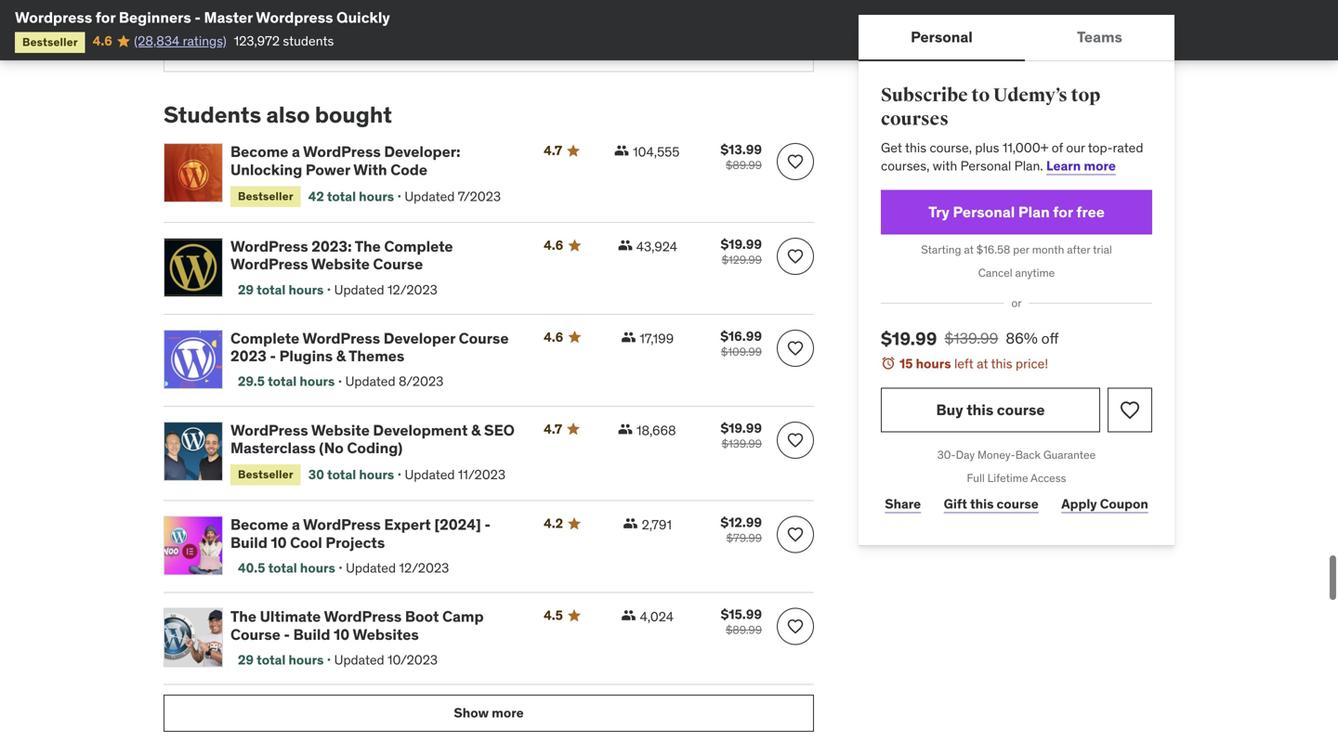 Task type: describe. For each thing, give the bounding box(es) containing it.
camp
[[442, 608, 484, 627]]

8/2023
[[399, 373, 444, 390]]

updated 12/2023 for complete
[[334, 281, 438, 298]]

access
[[1031, 471, 1067, 486]]

updated for course
[[345, 373, 396, 390]]

plus
[[976, 139, 1000, 156]]

of
[[1052, 139, 1064, 156]]

42 total hours
[[308, 188, 394, 205]]

xsmall image for wordpress website development & seo masterclass (no coding)
[[618, 422, 633, 437]]

a for build
[[292, 516, 300, 535]]

personal inside try personal plan for free link
[[953, 203, 1015, 222]]

$15.99
[[721, 607, 762, 623]]

teams
[[1077, 27, 1123, 46]]

masterclass
[[231, 439, 316, 458]]

$89.99 for the ultimate wordpress boot camp course - build 10 websites
[[726, 623, 762, 638]]

12/2023 for complete
[[388, 281, 438, 298]]

buy this course button
[[881, 388, 1101, 433]]

starting at $16.58 per month after trial cancel anytime
[[921, 243, 1113, 280]]

try personal plan for free
[[929, 203, 1105, 222]]

build inside the become a wordpress expert [2024] - build 10 cool projects
[[231, 533, 268, 553]]

wordpress 2023: the complete wordpress website course
[[231, 237, 453, 274]]

wordpress 2023: the complete wordpress website course link
[[231, 237, 522, 274]]

29 total hours for website
[[238, 281, 324, 298]]

course inside 'complete wordpress developer course 2023 - plugins & themes'
[[459, 329, 509, 348]]

students also bought
[[164, 101, 392, 129]]

10 inside the ultimate wordpress boot camp course - build 10 websites
[[334, 625, 350, 645]]

personal inside personal button
[[911, 27, 973, 46]]

personal button
[[859, 15, 1025, 59]]

10 inside the become a wordpress expert [2024] - build 10 cool projects
[[271, 533, 287, 553]]

code
[[391, 160, 428, 179]]

website inside wordpress website development & seo masterclass (no coding)
[[311, 421, 370, 440]]

total right 42
[[327, 188, 356, 205]]

try
[[929, 203, 950, 222]]

$13.99
[[721, 141, 762, 158]]

trial
[[1093, 243, 1113, 257]]

gift
[[944, 496, 968, 513]]

developer:
[[384, 142, 461, 161]]

$129.99
[[722, 253, 762, 267]]

top-
[[1088, 139, 1113, 156]]

get
[[881, 139, 903, 156]]

total for a
[[268, 560, 297, 577]]

updated 11/2023
[[405, 467, 506, 484]]

become for become a wordpress developer: unlocking power with code
[[231, 142, 289, 161]]

4.6 for wordpress 2023: the complete wordpress website course
[[544, 237, 564, 254]]

mark as helpful image
[[196, 21, 215, 39]]

total for wordpress
[[268, 373, 297, 390]]

xsmall image for become a wordpress expert [2024] - build 10 cool projects
[[623, 517, 638, 531]]

themes
[[349, 347, 405, 366]]

free
[[1077, 203, 1105, 222]]

30
[[308, 467, 324, 484]]

at inside starting at $16.58 per month after trial cancel anytime
[[964, 243, 974, 257]]

apply coupon button
[[1058, 486, 1153, 523]]

$19.99 for $19.99 $129.99
[[721, 236, 762, 253]]

courses,
[[881, 157, 930, 174]]

[2024]
[[434, 516, 481, 535]]

$16.99 $109.99
[[721, 328, 762, 359]]

report
[[284, 21, 323, 38]]

the inside wordpress 2023: the complete wordpress website course
[[355, 237, 381, 256]]

4.7 for wordpress website development & seo masterclass (no coding)
[[544, 421, 563, 438]]

29 for wordpress 2023: the complete wordpress website course
[[238, 281, 254, 298]]

mark as unhelpful image
[[241, 21, 259, 39]]

$16.58
[[977, 243, 1011, 257]]

updated for expert
[[346, 560, 396, 577]]

1 wordpress from the left
[[15, 8, 92, 27]]

starting
[[921, 243, 962, 257]]

29 total hours for course
[[238, 652, 324, 669]]

updated down the "development"
[[405, 467, 455, 484]]

month
[[1033, 243, 1065, 257]]

the ultimate wordpress boot camp course - build 10 websites link
[[231, 608, 522, 645]]

become a wordpress developer: unlocking power with code link
[[231, 142, 522, 179]]

40.5
[[238, 560, 265, 577]]

12/2023 for expert
[[399, 560, 449, 577]]

show more button
[[164, 695, 814, 733]]

$19.99 $139.99
[[721, 420, 762, 451]]

43,924
[[637, 238, 678, 255]]

updated 12/2023 for expert
[[346, 560, 449, 577]]

updated for complete
[[334, 281, 385, 298]]

tab list containing personal
[[859, 15, 1175, 61]]

86%
[[1006, 329, 1038, 348]]

bestseller for become a wordpress developer: unlocking power with code
[[238, 189, 294, 204]]

wishlist image for become a wordpress expert [2024] - build 10 cool projects
[[787, 526, 805, 544]]

rated
[[1113, 139, 1144, 156]]

$19.99 for $19.99 $139.99
[[721, 420, 762, 437]]

wordpress website development & seo masterclass (no coding)
[[231, 421, 515, 458]]

students
[[164, 101, 261, 129]]

master
[[204, 8, 253, 27]]

1 horizontal spatial at
[[977, 355, 989, 372]]

complete wordpress developer course 2023 - plugins & themes link
[[231, 329, 522, 366]]

seo
[[484, 421, 515, 440]]

(28,834 ratings)
[[134, 32, 227, 49]]

(no
[[319, 439, 344, 458]]

123,972 students
[[234, 32, 334, 49]]

complete wordpress developer course 2023 - plugins & themes
[[231, 329, 509, 366]]

42
[[308, 188, 324, 205]]

wordpress inside the ultimate wordpress boot camp course - build 10 websites
[[324, 608, 402, 627]]

this left price!
[[992, 355, 1013, 372]]

& inside wordpress website development & seo masterclass (no coding)
[[471, 421, 481, 440]]

total for ultimate
[[257, 652, 286, 669]]

for inside try personal plan for free link
[[1054, 203, 1074, 222]]

$139.99 for $19.99 $139.99
[[722, 437, 762, 451]]

hours down cool
[[300, 560, 335, 577]]

$12.99
[[721, 515, 762, 531]]

coupon
[[1101, 496, 1149, 513]]

off
[[1042, 329, 1059, 348]]

money-
[[978, 448, 1016, 462]]

plan
[[1019, 203, 1050, 222]]

our
[[1067, 139, 1086, 156]]

gift this course
[[944, 496, 1039, 513]]

projects
[[326, 533, 385, 553]]

this for buy
[[967, 401, 994, 420]]

2,791
[[642, 517, 672, 534]]

xsmall image for wordpress 2023: the complete wordpress website course
[[618, 238, 633, 253]]



Task type: vqa. For each thing, say whether or not it's contained in the screenshot.
12/2023 to the top
yes



Task type: locate. For each thing, give the bounding box(es) containing it.
30-day money-back guarantee full lifetime access
[[938, 448, 1096, 486]]

the left ultimate
[[231, 608, 257, 627]]

become down students also bought
[[231, 142, 289, 161]]

10 left websites
[[334, 625, 350, 645]]

$139.99 for $19.99 $139.99 86% off
[[945, 329, 999, 348]]

$19.99
[[721, 236, 762, 253], [881, 328, 938, 350], [721, 420, 762, 437]]

the
[[355, 237, 381, 256], [231, 608, 257, 627]]

12/2023 down expert
[[399, 560, 449, 577]]

plugins
[[279, 347, 333, 366]]

become up 40.5
[[231, 516, 289, 535]]

complete
[[384, 237, 453, 256], [231, 329, 300, 348]]

this for gift
[[971, 496, 994, 513]]

29 total hours down ultimate
[[238, 652, 324, 669]]

$19.99 up 15
[[881, 328, 938, 350]]

1 vertical spatial xsmall image
[[618, 422, 633, 437]]

a left 'power'
[[292, 142, 300, 161]]

boot
[[405, 608, 439, 627]]

1 vertical spatial the
[[231, 608, 257, 627]]

xsmall image left 17,199
[[621, 330, 636, 345]]

1 horizontal spatial for
[[1054, 203, 1074, 222]]

1 horizontal spatial $139.99
[[945, 329, 999, 348]]

updated down the ultimate wordpress boot camp course - build 10 websites
[[334, 652, 385, 669]]

course for buy this course
[[997, 401, 1045, 420]]

0 vertical spatial 29 total hours
[[238, 281, 324, 298]]

xsmall image for complete wordpress developer course 2023 - plugins & themes
[[621, 330, 636, 345]]

development
[[373, 421, 468, 440]]

a inside become a wordpress developer: unlocking power with code
[[292, 142, 300, 161]]

complete up 29.5
[[231, 329, 300, 348]]

2 vertical spatial course
[[231, 625, 281, 645]]

subscribe
[[881, 84, 968, 107]]

share
[[885, 496, 921, 513]]

0 horizontal spatial more
[[492, 705, 524, 722]]

4.7 for become a wordpress developer: unlocking power with code
[[544, 142, 563, 159]]

1 become from the top
[[231, 142, 289, 161]]

course,
[[930, 139, 972, 156]]

1 website from the top
[[311, 255, 370, 274]]

website up 30 total hours
[[311, 421, 370, 440]]

1 a from the top
[[292, 142, 300, 161]]

at
[[964, 243, 974, 257], [977, 355, 989, 372]]

15
[[900, 355, 913, 372]]

1 vertical spatial &
[[471, 421, 481, 440]]

wishlist image right $19.99 $139.99
[[787, 431, 805, 450]]

become a wordpress expert [2024] - build 10 cool projects
[[231, 516, 491, 553]]

0 vertical spatial become
[[231, 142, 289, 161]]

0 horizontal spatial build
[[231, 533, 268, 553]]

xsmall image left 43,924
[[618, 238, 633, 253]]

show
[[454, 705, 489, 722]]

build up 40.5
[[231, 533, 268, 553]]

$139.99 inside $19.99 $139.99
[[722, 437, 762, 451]]

1 vertical spatial website
[[311, 421, 370, 440]]

1 vertical spatial personal
[[961, 157, 1012, 174]]

1 horizontal spatial course
[[373, 255, 423, 274]]

$19.99 $139.99 86% off
[[881, 328, 1059, 350]]

wordpress inside become a wordpress developer: unlocking power with code
[[303, 142, 381, 161]]

11/2023
[[458, 467, 506, 484]]

1 vertical spatial 4.6
[[544, 237, 564, 254]]

become a wordpress developer: unlocking power with code
[[231, 142, 461, 179]]

0 vertical spatial build
[[231, 533, 268, 553]]

bestseller for wordpress website development & seo masterclass (no coding)
[[238, 468, 294, 482]]

wishlist image
[[787, 339, 805, 358], [787, 431, 805, 450], [787, 618, 805, 636]]

& left "seo"
[[471, 421, 481, 440]]

this right gift
[[971, 496, 994, 513]]

websites
[[353, 625, 419, 645]]

- inside the become a wordpress expert [2024] - build 10 cool projects
[[485, 516, 491, 535]]

1 vertical spatial a
[[292, 516, 300, 535]]

complete inside wordpress 2023: the complete wordpress website course
[[384, 237, 453, 256]]

top
[[1071, 84, 1101, 107]]

29.5
[[238, 373, 265, 390]]

updated down themes
[[345, 373, 396, 390]]

more down top-
[[1084, 157, 1116, 174]]

0 vertical spatial bestseller
[[22, 35, 78, 49]]

total right 29.5
[[268, 373, 297, 390]]

wishlist image for the ultimate wordpress boot camp course - build 10 websites
[[787, 618, 805, 636]]

wishlist image
[[787, 153, 805, 171], [787, 247, 805, 266], [1119, 399, 1142, 422], [787, 526, 805, 544]]

wishlist image for wordpress 2023: the complete wordpress website course
[[787, 247, 805, 266]]

2 vertical spatial 4.6
[[544, 329, 564, 346]]

updated down wordpress 2023: the complete wordpress website course 'link'
[[334, 281, 385, 298]]

2 29 total hours from the top
[[238, 652, 324, 669]]

1 vertical spatial build
[[293, 625, 331, 645]]

4.6 for complete wordpress developer course 2023 - plugins & themes
[[544, 329, 564, 346]]

$89.99 right 4,024
[[726, 623, 762, 638]]

4.7
[[544, 142, 563, 159], [544, 421, 563, 438]]

0 vertical spatial $89.99
[[726, 158, 762, 173]]

$19.99 down '$109.99'
[[721, 420, 762, 437]]

guarantee
[[1044, 448, 1096, 462]]

$139.99 up $12.99
[[722, 437, 762, 451]]

unlocking
[[231, 160, 302, 179]]

0 vertical spatial course
[[997, 401, 1045, 420]]

17,199
[[640, 330, 674, 347]]

30-
[[938, 448, 956, 462]]

1 vertical spatial more
[[492, 705, 524, 722]]

0 horizontal spatial at
[[964, 243, 974, 257]]

personal up subscribe
[[911, 27, 973, 46]]

more inside button
[[492, 705, 524, 722]]

hours down coding)
[[359, 467, 394, 484]]

2 become from the top
[[231, 516, 289, 535]]

0 horizontal spatial 10
[[271, 533, 287, 553]]

1 vertical spatial 12/2023
[[399, 560, 449, 577]]

website inside wordpress 2023: the complete wordpress website course
[[311, 255, 370, 274]]

students
[[283, 32, 334, 49]]

123,972
[[234, 32, 280, 49]]

this right 'buy'
[[967, 401, 994, 420]]

2 course from the top
[[997, 496, 1039, 513]]

10 up 40.5 total hours
[[271, 533, 287, 553]]

2 a from the top
[[292, 516, 300, 535]]

at left the $16.58
[[964, 243, 974, 257]]

- inside the ultimate wordpress boot camp course - build 10 websites
[[284, 625, 290, 645]]

0 vertical spatial website
[[311, 255, 370, 274]]

1 course from the top
[[997, 401, 1045, 420]]

0 vertical spatial $139.99
[[945, 329, 999, 348]]

course inside button
[[997, 401, 1045, 420]]

learn more link
[[1047, 157, 1116, 174]]

29 total hours down 2023:
[[238, 281, 324, 298]]

share button
[[881, 486, 925, 523]]

a for with
[[292, 142, 300, 161]]

1 horizontal spatial 10
[[334, 625, 350, 645]]

the inside the ultimate wordpress boot camp course - build 10 websites
[[231, 608, 257, 627]]

1 vertical spatial course
[[997, 496, 1039, 513]]

2 vertical spatial personal
[[953, 203, 1015, 222]]

a
[[292, 142, 300, 161], [292, 516, 300, 535]]

become inside become a wordpress developer: unlocking power with code
[[231, 142, 289, 161]]

xsmall image left 2,791
[[623, 517, 638, 531]]

2 vertical spatial bestseller
[[238, 468, 294, 482]]

104,555
[[633, 144, 680, 160]]

1 vertical spatial at
[[977, 355, 989, 372]]

10/2023
[[388, 652, 438, 669]]

4.5
[[544, 608, 563, 624]]

left
[[955, 355, 974, 372]]

course inside wordpress 2023: the complete wordpress website course
[[373, 255, 423, 274]]

also
[[266, 101, 310, 129]]

1 vertical spatial updated 12/2023
[[346, 560, 449, 577]]

- inside 'complete wordpress developer course 2023 - plugins & themes'
[[270, 347, 276, 366]]

2 vertical spatial xsmall image
[[622, 609, 636, 623]]

$19.99 $129.99
[[721, 236, 762, 267]]

this up courses, on the top right
[[905, 139, 927, 156]]

& inside 'complete wordpress developer course 2023 - plugins & themes'
[[336, 347, 346, 366]]

at right left
[[977, 355, 989, 372]]

become inside the become a wordpress expert [2024] - build 10 cool projects
[[231, 516, 289, 535]]

2 wishlist image from the top
[[787, 431, 805, 450]]

course right developer
[[459, 329, 509, 348]]

gift this course link
[[940, 486, 1043, 523]]

0 vertical spatial complete
[[384, 237, 453, 256]]

wishlist image right '$109.99'
[[787, 339, 805, 358]]

hours right 15
[[916, 355, 952, 372]]

more for show more
[[492, 705, 524, 722]]

cancel
[[979, 266, 1013, 280]]

course down 40.5
[[231, 625, 281, 645]]

beginners
[[119, 8, 191, 27]]

1 vertical spatial become
[[231, 516, 289, 535]]

29 for the ultimate wordpress boot camp course - build 10 websites
[[238, 652, 254, 669]]

1 vertical spatial 29 total hours
[[238, 652, 324, 669]]

for
[[96, 8, 116, 27], [1054, 203, 1074, 222]]

hours down wordpress 2023: the complete wordpress website course
[[289, 281, 324, 298]]

0 vertical spatial personal
[[911, 27, 973, 46]]

1 horizontal spatial wordpress
[[256, 8, 333, 27]]

0 horizontal spatial course
[[231, 625, 281, 645]]

1 vertical spatial xsmall image
[[621, 330, 636, 345]]

updated 8/2023
[[345, 373, 444, 390]]

wishlist image for wordpress website development & seo masterclass (no coding)
[[787, 431, 805, 450]]

0 vertical spatial 12/2023
[[388, 281, 438, 298]]

updated 12/2023 down become a wordpress expert [2024] - build 10 cool projects link
[[346, 560, 449, 577]]

1 wishlist image from the top
[[787, 339, 805, 358]]

2 website from the top
[[311, 421, 370, 440]]

1 $89.99 from the top
[[726, 158, 762, 173]]

12/2023 up developer
[[388, 281, 438, 298]]

udemy's
[[994, 84, 1068, 107]]

3 wishlist image from the top
[[787, 618, 805, 636]]

xsmall image for the ultimate wordpress boot camp course - build 10 websites
[[622, 609, 636, 623]]

2 $89.99 from the top
[[726, 623, 762, 638]]

back
[[1016, 448, 1041, 462]]

$19.99 right 43,924
[[721, 236, 762, 253]]

total for 2023:
[[257, 281, 286, 298]]

full
[[967, 471, 985, 486]]

course for gift this course
[[997, 496, 1039, 513]]

$15.99 $89.99
[[721, 607, 762, 638]]

0 vertical spatial &
[[336, 347, 346, 366]]

2 vertical spatial $19.99
[[721, 420, 762, 437]]

hours down the plugins
[[300, 373, 335, 390]]

2 vertical spatial wishlist image
[[787, 618, 805, 636]]

with
[[933, 157, 958, 174]]

alarm image
[[881, 356, 896, 371]]

2 vertical spatial xsmall image
[[623, 517, 638, 531]]

0 vertical spatial more
[[1084, 157, 1116, 174]]

xsmall image for become a wordpress developer: unlocking power with code
[[615, 143, 629, 158]]

- right "2023"
[[270, 347, 276, 366]]

anytime
[[1016, 266, 1055, 280]]

report button
[[284, 21, 323, 39]]

0 horizontal spatial wordpress
[[15, 8, 92, 27]]

complete down updated 7/2023
[[384, 237, 453, 256]]

$19.99 for $19.99 $139.99 86% off
[[881, 328, 938, 350]]

2 horizontal spatial course
[[459, 329, 509, 348]]

0 vertical spatial 29
[[238, 281, 254, 298]]

xsmall image left 18,668
[[618, 422, 633, 437]]

$89.99 inside '$13.99 $89.99'
[[726, 158, 762, 173]]

1 29 from the top
[[238, 281, 254, 298]]

xsmall image left "104,555"
[[615, 143, 629, 158]]

for left free
[[1054, 203, 1074, 222]]

0 vertical spatial at
[[964, 243, 974, 257]]

wordpress
[[15, 8, 92, 27], [256, 8, 333, 27]]

$109.99
[[721, 345, 762, 359]]

- right [2024]
[[485, 516, 491, 535]]

1 4.7 from the top
[[544, 142, 563, 159]]

buy
[[937, 401, 964, 420]]

personal inside get this course, plus 11,000+ of our top-rated courses, with personal plan.
[[961, 157, 1012, 174]]

$139.99 inside $19.99 $139.99 86% off
[[945, 329, 999, 348]]

0 horizontal spatial complete
[[231, 329, 300, 348]]

course up back
[[997, 401, 1045, 420]]

1 vertical spatial $19.99
[[881, 328, 938, 350]]

0 horizontal spatial for
[[96, 8, 116, 27]]

build down 40.5 total hours
[[293, 625, 331, 645]]

xsmall image
[[618, 238, 633, 253], [618, 422, 633, 437], [622, 609, 636, 623]]

hours down ultimate
[[289, 652, 324, 669]]

get this course, plus 11,000+ of our top-rated courses, with personal plan.
[[881, 139, 1144, 174]]

personal down plus on the top
[[961, 157, 1012, 174]]

course inside the ultimate wordpress boot camp course - build 10 websites
[[231, 625, 281, 645]]

learn
[[1047, 157, 1081, 174]]

ultimate
[[260, 608, 321, 627]]

0 horizontal spatial $139.99
[[722, 437, 762, 451]]

15 hours left at this price!
[[900, 355, 1049, 372]]

$89.99
[[726, 158, 762, 173], [726, 623, 762, 638]]

more right show
[[492, 705, 524, 722]]

wordpress inside the become a wordpress expert [2024] - build 10 cool projects
[[303, 516, 381, 535]]

this inside button
[[967, 401, 994, 420]]

$139.99 up 15 hours left at this price!
[[945, 329, 999, 348]]

developer
[[384, 329, 456, 348]]

& right the plugins
[[336, 347, 346, 366]]

a up 40.5 total hours
[[292, 516, 300, 535]]

or
[[1012, 296, 1022, 311]]

wishlist image right $15.99 $89.99
[[787, 618, 805, 636]]

1 horizontal spatial &
[[471, 421, 481, 440]]

0 vertical spatial course
[[373, 255, 423, 274]]

this for get
[[905, 139, 927, 156]]

0 vertical spatial 4.7
[[544, 142, 563, 159]]

course right 2023:
[[373, 255, 423, 274]]

0 vertical spatial for
[[96, 8, 116, 27]]

- down 40.5 total hours
[[284, 625, 290, 645]]

-
[[195, 8, 201, 27], [270, 347, 276, 366], [485, 516, 491, 535], [284, 625, 290, 645]]

0 vertical spatial $19.99
[[721, 236, 762, 253]]

$89.99 up $19.99 $129.99
[[726, 158, 762, 173]]

$12.99 $79.99
[[721, 515, 762, 546]]

updated down the code
[[405, 188, 455, 205]]

apply coupon
[[1062, 496, 1149, 513]]

1 vertical spatial 4.7
[[544, 421, 563, 438]]

1 29 total hours from the top
[[238, 281, 324, 298]]

wordpress inside wordpress website development & seo masterclass (no coding)
[[231, 421, 308, 440]]

course down lifetime
[[997, 496, 1039, 513]]

tab list
[[859, 15, 1175, 61]]

2 4.7 from the top
[[544, 421, 563, 438]]

become a wordpress expert [2024] - build 10 cool projects link
[[231, 516, 522, 553]]

40.5 total hours
[[238, 560, 335, 577]]

after
[[1067, 243, 1091, 257]]

total right 40.5
[[268, 560, 297, 577]]

0 vertical spatial xsmall image
[[615, 143, 629, 158]]

hours down with
[[359, 188, 394, 205]]

12/2023
[[388, 281, 438, 298], [399, 560, 449, 577]]

for left "beginners" on the top
[[96, 8, 116, 27]]

0 vertical spatial wishlist image
[[787, 339, 805, 358]]

per
[[1014, 243, 1030, 257]]

become for become a wordpress expert [2024] - build 10 cool projects
[[231, 516, 289, 535]]

0 vertical spatial the
[[355, 237, 381, 256]]

1 vertical spatial complete
[[231, 329, 300, 348]]

this inside get this course, plus 11,000+ of our top-rated courses, with personal plan.
[[905, 139, 927, 156]]

total right 30
[[327, 467, 356, 484]]

$89.99 for become a wordpress developer: unlocking power with code
[[726, 158, 762, 173]]

updated 12/2023
[[334, 281, 438, 298], [346, 560, 449, 577]]

1 vertical spatial 29
[[238, 652, 254, 669]]

1 vertical spatial $139.99
[[722, 437, 762, 451]]

0 horizontal spatial the
[[231, 608, 257, 627]]

with
[[353, 160, 387, 179]]

1 vertical spatial for
[[1054, 203, 1074, 222]]

wishlist image for become a wordpress developer: unlocking power with code
[[787, 153, 805, 171]]

0 vertical spatial 10
[[271, 533, 287, 553]]

more
[[1084, 157, 1116, 174], [492, 705, 524, 722]]

1 vertical spatial wishlist image
[[787, 431, 805, 450]]

updated 12/2023 down wordpress 2023: the complete wordpress website course 'link'
[[334, 281, 438, 298]]

total up "2023"
[[257, 281, 286, 298]]

0 vertical spatial a
[[292, 142, 300, 161]]

personal up the $16.58
[[953, 203, 1015, 222]]

build inside the ultimate wordpress boot camp course - build 10 websites
[[293, 625, 331, 645]]

29 up "2023"
[[238, 281, 254, 298]]

1 horizontal spatial build
[[293, 625, 331, 645]]

website down 42 total hours
[[311, 255, 370, 274]]

2 29 from the top
[[238, 652, 254, 669]]

xsmall image left 4,024
[[622, 609, 636, 623]]

xsmall image
[[615, 143, 629, 158], [621, 330, 636, 345], [623, 517, 638, 531]]

the right 2023:
[[355, 237, 381, 256]]

18,668
[[637, 422, 676, 439]]

total down ultimate
[[257, 652, 286, 669]]

0 vertical spatial 4.6
[[93, 32, 112, 49]]

learn more
[[1047, 157, 1116, 174]]

a inside the become a wordpress expert [2024] - build 10 cool projects
[[292, 516, 300, 535]]

4.2
[[544, 516, 563, 532]]

1 vertical spatial course
[[459, 329, 509, 348]]

updated down projects
[[346, 560, 396, 577]]

wordpress
[[303, 142, 381, 161], [231, 237, 308, 256], [231, 255, 308, 274], [303, 329, 380, 348], [231, 421, 308, 440], [303, 516, 381, 535], [324, 608, 402, 627]]

$89.99 inside $15.99 $89.99
[[726, 623, 762, 638]]

2 wordpress from the left
[[256, 8, 333, 27]]

this
[[905, 139, 927, 156], [992, 355, 1013, 372], [967, 401, 994, 420], [971, 496, 994, 513]]

wishlist image for complete wordpress developer course 2023 - plugins & themes
[[787, 339, 805, 358]]

1 vertical spatial bestseller
[[238, 189, 294, 204]]

1 vertical spatial 10
[[334, 625, 350, 645]]

1 horizontal spatial more
[[1084, 157, 1116, 174]]

more for learn more
[[1084, 157, 1116, 174]]

1 horizontal spatial the
[[355, 237, 381, 256]]

7/2023
[[458, 188, 501, 205]]

29 down 40.5
[[238, 652, 254, 669]]

- up ratings)
[[195, 8, 201, 27]]

day
[[956, 448, 975, 462]]

0 vertical spatial updated 12/2023
[[334, 281, 438, 298]]

4,024
[[640, 609, 674, 626]]

complete inside 'complete wordpress developer course 2023 - plugins & themes'
[[231, 329, 300, 348]]

0 vertical spatial xsmall image
[[618, 238, 633, 253]]

total
[[327, 188, 356, 205], [257, 281, 286, 298], [268, 373, 297, 390], [327, 467, 356, 484], [268, 560, 297, 577], [257, 652, 286, 669]]

0 horizontal spatial &
[[336, 347, 346, 366]]

1 vertical spatial $89.99
[[726, 623, 762, 638]]

wordpress inside 'complete wordpress developer course 2023 - plugins & themes'
[[303, 329, 380, 348]]

updated for boot
[[334, 652, 385, 669]]

1 horizontal spatial complete
[[384, 237, 453, 256]]



